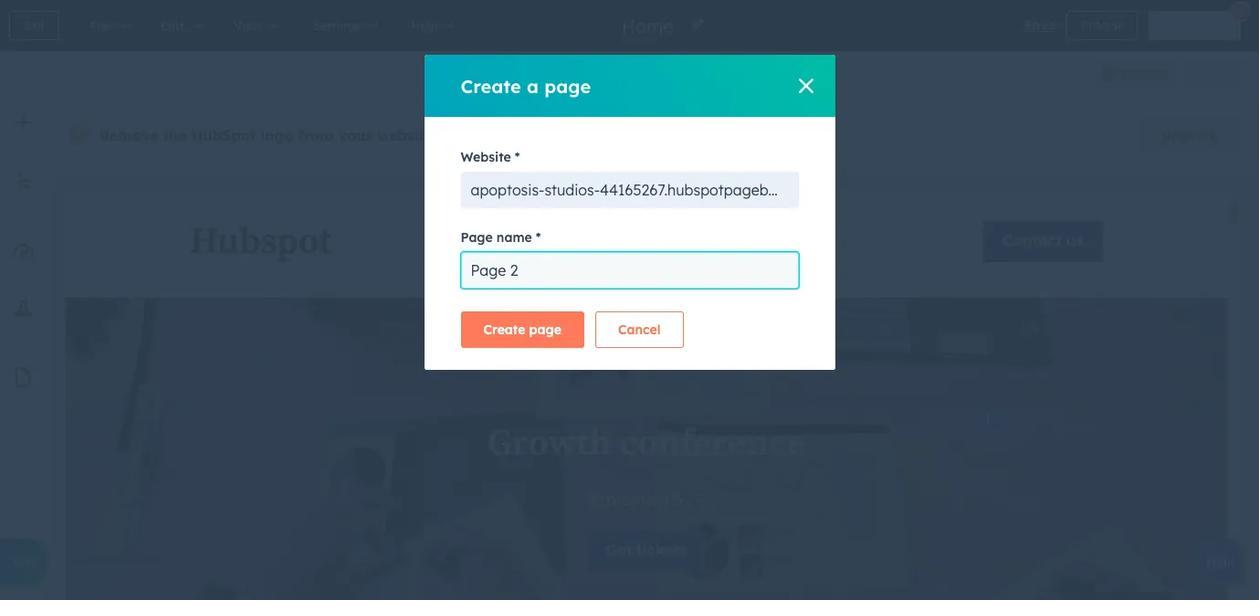 Task type: vqa. For each thing, say whether or not it's contained in the screenshot.
the 'settings' BUTTON
yes



Task type: describe. For each thing, give the bounding box(es) containing it.
create for create a page
[[461, 74, 521, 97]]

unlock
[[502, 126, 543, 143]]

page
[[461, 229, 493, 246]]

0 vertical spatial page
[[545, 74, 591, 97]]

create a page dialog
[[424, 55, 839, 370]]

settings button
[[1093, 58, 1177, 90]]

create page button
[[461, 312, 585, 348]]

preview button
[[1067, 11, 1138, 40]]

translation]
[[461, 104, 568, 127]]

Page name * text field
[[461, 252, 799, 289]]

beta
[[9, 554, 38, 570]]

crm
[[686, 126, 714, 143]]

cancel button
[[596, 312, 684, 348]]

exit link
[[9, 11, 60, 40]]

the
[[163, 126, 187, 144]]

settings
[[1119, 66, 1168, 82]]

create for create page
[[484, 322, 526, 338]]

preview
[[1082, 18, 1122, 32]]

"en-
[[544, 58, 583, 81]]

2
[[1239, 4, 1244, 17]]

cancel
[[618, 322, 661, 338]]

remove
[[100, 126, 159, 144]]

group up settings
[[1149, 11, 1241, 40]]

[missing "en- us.pagecreatemodal.header" translation] dialog
[[424, 55, 835, 131]]

group up "features"
[[589, 58, 661, 90]]

website
[[377, 126, 434, 144]]



Task type: locate. For each thing, give the bounding box(es) containing it.
hubspot
[[192, 126, 256, 144]]

*
[[515, 149, 520, 165], [536, 229, 541, 246]]

* right name
[[536, 229, 541, 246]]

create a page
[[461, 74, 591, 97]]

page name *
[[461, 229, 541, 246]]

with
[[657, 126, 682, 143]]

apoptosis-studios-44165267.hubspotpagebuilder.com
[[471, 181, 839, 199]]

apoptosis-
[[471, 181, 545, 199]]

save button
[[1025, 15, 1056, 37]]

* down "unlock" on the top of the page
[[515, 149, 520, 165]]

group up the upgrade 'link'
[[1184, 58, 1242, 90]]

save
[[1025, 17, 1056, 34]]

features
[[604, 126, 653, 143]]

group
[[1149, 11, 1241, 40], [589, 58, 661, 90], [1184, 58, 1242, 90]]

website
[[461, 149, 511, 165]]

0 horizontal spatial *
[[515, 149, 520, 165]]

help link
[[1198, 539, 1245, 586]]

44165267.hubspotpagebuilder.com
[[600, 181, 839, 199]]

1 vertical spatial *
[[536, 229, 541, 246]]

apoptosis-studios-44165267.hubspotpagebuilder.com button
[[461, 172, 839, 208]]

0 vertical spatial create
[[461, 74, 521, 97]]

1 horizontal spatial *
[[536, 229, 541, 246]]

website *
[[461, 149, 520, 165]]

premium
[[546, 126, 600, 143]]

page inside button
[[529, 322, 562, 338]]

remove the hubspot logo from your website pages.
[[100, 126, 487, 144]]

name
[[497, 229, 532, 246]]

unlock premium features with crm suite starter.
[[502, 126, 795, 143]]

upgrade link
[[1140, 117, 1241, 153]]

help
[[1207, 555, 1236, 571]]

1 vertical spatial create
[[484, 322, 526, 338]]

0 vertical spatial *
[[515, 149, 520, 165]]

close image
[[799, 79, 814, 93], [799, 79, 814, 93]]

close image inside [missing "en- us.pagecreatemodal.header" translation] dialog
[[799, 79, 814, 93]]

None field
[[620, 13, 680, 38]]

[missing "en- us.pagecreatemodal.header" translation]
[[461, 58, 728, 127]]

your
[[338, 126, 373, 144]]

create
[[461, 74, 521, 97], [484, 322, 526, 338]]

close image inside create a page dialog
[[799, 79, 814, 93]]

starter.
[[751, 126, 795, 143]]

create inside button
[[484, 322, 526, 338]]

logo
[[261, 126, 294, 144]]

exit
[[25, 18, 44, 32]]

suite
[[717, 126, 748, 143]]

[missing
[[461, 58, 538, 81]]

studios-
[[545, 181, 600, 199]]

us.pagecreatemodal.header"
[[461, 81, 728, 104]]

create page
[[484, 322, 562, 338]]

1 vertical spatial page
[[529, 322, 562, 338]]

upgrade
[[1163, 127, 1218, 143]]

page
[[545, 74, 591, 97], [529, 322, 562, 338]]

beta button
[[0, 539, 47, 585]]

a
[[527, 74, 539, 97]]

from
[[298, 126, 334, 144]]

pages.
[[438, 126, 487, 144]]



